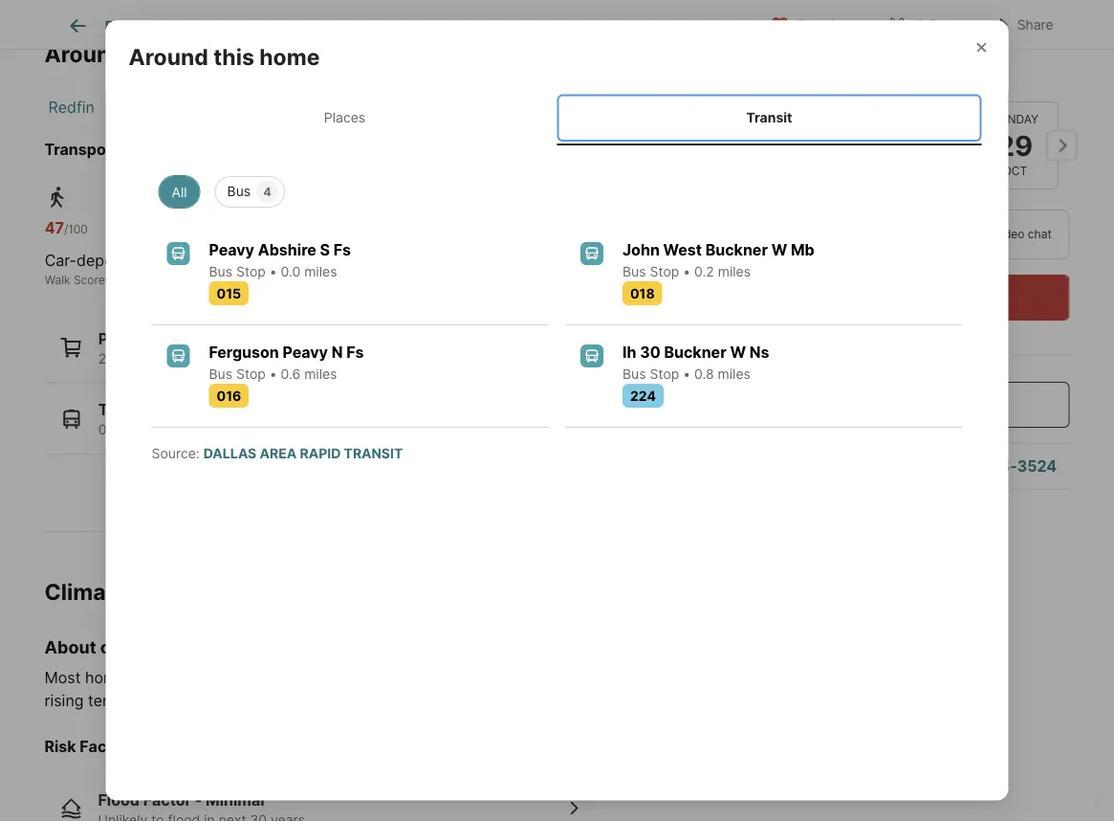 Task type: describe. For each thing, give the bounding box(es) containing it.
peavy inside peavy abshire s fs bus stop • 0.0 miles 015
[[209, 240, 255, 259]]

go
[[771, 69, 801, 96]]

some
[[251, 251, 293, 270]]

oct
[[1003, 164, 1028, 178]]

transit
[[344, 445, 403, 461]]

rising
[[44, 691, 84, 710]]

peavy inside ferguson peavy n fs bus stop • 0.6 miles 016
[[283, 343, 328, 361]]

places 2 groceries, 20 restaurants, 3 parks
[[98, 330, 324, 367]]

transit tab
[[557, 94, 982, 142]]

out
[[928, 17, 951, 33]]

018
[[631, 285, 655, 301]]

factor for risk
[[80, 737, 128, 756]]

x-out
[[915, 17, 951, 33]]

4
[[264, 185, 272, 199]]

source: dallas area rapid transit
[[152, 445, 403, 461]]

fs for peavy abshire s fs
[[334, 240, 351, 259]]

restaurants,
[[197, 351, 273, 367]]

groceries,
[[110, 351, 173, 367]]

tour
[[806, 69, 851, 96]]

car-
[[45, 251, 77, 270]]

about climate risks
[[44, 637, 207, 658]]

stop inside john west buckner w mb bus stop • 0.2 miles 018
[[650, 263, 680, 279]]

score for dependent
[[74, 274, 105, 288]]

around this home element
[[129, 21, 343, 71]]

tab list inside around this home dialog
[[129, 90, 986, 145]]

29
[[997, 128, 1033, 162]]

bus inside peavy abshire s fs bus stop • 0.0 miles 015
[[209, 263, 233, 279]]

share button
[[975, 4, 1070, 44]]

may
[[429, 668, 460, 687]]

feed link
[[67, 14, 137, 37]]

temperatures
[[88, 691, 185, 710]]

&
[[461, 17, 469, 34]]

overview
[[181, 17, 241, 34]]

change
[[637, 668, 690, 687]]

places for places
[[324, 110, 366, 126]]

this inside dialog
[[214, 43, 254, 70]]

flood
[[98, 791, 140, 809]]

impacted
[[487, 668, 554, 687]]

stop inside peavy abshire s fs bus stop • 0.0 miles 015
[[236, 263, 266, 279]]

bus image for peavy abshire s fs
[[167, 242, 190, 265]]

transit inside the some transit transit score ®
[[251, 274, 289, 288]]

levels.
[[251, 691, 296, 710]]

some
[[177, 668, 216, 687]]

0 horizontal spatial around
[[44, 40, 124, 67]]

mb
[[791, 240, 815, 259]]

fs for ferguson peavy n fs
[[347, 343, 364, 361]]

video
[[996, 227, 1025, 241]]

risk factor
[[44, 737, 128, 756]]

w for ns
[[731, 343, 746, 361]]

transportation near 1923 abshire ln
[[44, 141, 319, 159]]

transit for transit 015, 016, 018, 224
[[98, 401, 151, 420]]

0 horizontal spatial this
[[129, 40, 170, 67]]

2 horizontal spatial this
[[856, 69, 897, 96]]

0 horizontal spatial climate
[[100, 637, 162, 658]]

john west buckner w mb bus stop • 0.2 miles 018
[[623, 240, 815, 301]]

27 button
[[782, 100, 869, 190]]

miles inside ih 30 buckner w ns bus stop • 0.8 miles 224
[[718, 365, 751, 382]]

rapid
[[300, 445, 341, 461]]

ferguson
[[209, 343, 279, 361]]

property
[[285, 17, 340, 34]]

dallas
[[203, 445, 257, 461]]

around this home dialog
[[106, 21, 1009, 801]]

336-
[[980, 457, 1018, 476]]

sunday
[[992, 112, 1039, 126]]

tab list containing feed
[[44, 0, 672, 49]]

28
[[903, 128, 938, 162]]

tour via video chat list box
[[771, 210, 1070, 259]]

dependent
[[77, 251, 155, 270]]

around this home down feed
[[44, 40, 236, 67]]

next image
[[1047, 130, 1078, 161]]

miles inside john west buckner w mb bus stop • 0.2 miles 018
[[718, 263, 751, 279]]

• inside peavy abshire s fs bus stop • 0.0 miles 015
[[270, 263, 277, 279]]

redfin
[[48, 99, 95, 117]]

015,
[[98, 422, 124, 438]]

be
[[464, 668, 482, 687]]

most homes have some risk of natural disasters, and may be impacted by climate change due to rising temperatures and sea levels.
[[44, 668, 741, 710]]

parks
[[289, 351, 324, 367]]

sea
[[221, 691, 246, 710]]

tour
[[949, 227, 973, 241]]

0 vertical spatial risks
[[133, 578, 185, 605]]

schools
[[584, 17, 634, 34]]

3524
[[1018, 457, 1058, 476]]

about
[[44, 637, 96, 658]]

transit 015, 016, 018, 224
[[98, 401, 213, 438]]

016
[[217, 388, 241, 404]]

miles inside ferguson peavy n fs bus stop • 0.6 miles 016
[[304, 365, 337, 382]]

bus image for john west buckner w mb
[[581, 242, 604, 265]]

details
[[344, 17, 386, 34]]

0.8
[[695, 365, 714, 382]]

tax
[[473, 17, 493, 34]]

source:
[[152, 445, 200, 461]]

bus inside john west buckner w mb bus stop • 0.2 miles 018
[[623, 263, 646, 279]]

® for dependent
[[105, 274, 112, 288]]

224 inside ih 30 buckner w ns bus stop • 0.8 miles 224
[[631, 388, 656, 404]]

224 inside 'transit 015, 016, 018, 224'
[[188, 422, 213, 438]]

property details tab
[[263, 3, 408, 49]]

of
[[250, 668, 265, 687]]

(469) 336-3524 link
[[934, 457, 1058, 476]]

all
[[172, 184, 187, 200]]

score for transit
[[292, 274, 323, 288]]

chat
[[1029, 227, 1052, 241]]

® for transit
[[323, 274, 331, 288]]

climate
[[44, 578, 127, 605]]

75228
[[329, 99, 375, 117]]

schools tab
[[562, 3, 657, 49]]

bus left the 4
[[227, 183, 251, 199]]

disasters,
[[324, 668, 394, 687]]

1 vertical spatial risks
[[166, 637, 207, 658]]

sale
[[430, 17, 457, 34]]



Task type: vqa. For each thing, say whether or not it's contained in the screenshot.


Task type: locate. For each thing, give the bounding box(es) containing it.
1 horizontal spatial home
[[260, 43, 320, 70]]

around down overview
[[129, 43, 208, 70]]

1 horizontal spatial w
[[772, 240, 788, 259]]

transit inside 'transit 015, 016, 018, 224'
[[98, 401, 151, 420]]

this right tour
[[856, 69, 897, 96]]

sunday 29 oct
[[992, 112, 1039, 178]]

buckner
[[706, 240, 768, 259], [665, 343, 727, 361]]

s
[[320, 240, 330, 259]]

score right walk
[[74, 274, 105, 288]]

bus inside ferguson peavy n fs bus stop • 0.6 miles 016
[[209, 365, 233, 382]]

abshire up the 4
[[238, 141, 297, 159]]

1 horizontal spatial transit
[[251, 274, 289, 288]]

this down overview
[[214, 43, 254, 70]]

factor
[[80, 737, 128, 756], [143, 791, 192, 809]]

risk
[[44, 737, 76, 756]]

0 horizontal spatial places
[[98, 330, 148, 348]]

none button containing 29
[[972, 101, 1059, 189]]

0 vertical spatial factor
[[80, 737, 128, 756]]

1 vertical spatial places
[[98, 330, 148, 348]]

home down overview
[[175, 40, 236, 67]]

2 vertical spatial transit
[[98, 401, 151, 420]]

and left may
[[398, 668, 425, 687]]

/100
[[64, 222, 88, 236]]

2
[[98, 351, 106, 367]]

tab list containing places
[[129, 90, 986, 145]]

home
[[175, 40, 236, 67], [260, 43, 320, 70], [902, 69, 962, 96]]

buckner up 0.8
[[665, 343, 727, 361]]

have
[[138, 668, 172, 687]]

around inside dialog
[[129, 43, 208, 70]]

score inside the some transit transit score ®
[[292, 274, 323, 288]]

transit
[[747, 110, 793, 126], [251, 274, 289, 288], [98, 401, 151, 420]]

0 vertical spatial and
[[398, 668, 425, 687]]

w for mb
[[772, 240, 788, 259]]

• inside ih 30 buckner w ns bus stop • 0.8 miles 224
[[683, 365, 691, 382]]

transit
[[297, 251, 343, 270]]

2 horizontal spatial home
[[902, 69, 962, 96]]

miles right 0.8
[[718, 365, 751, 382]]

list box
[[144, 168, 971, 208]]

bus image left john
[[581, 242, 604, 265]]

• left 0.0
[[270, 263, 277, 279]]

224 right 018,
[[188, 422, 213, 438]]

28 button
[[877, 101, 964, 189]]

• left 0.6 in the left top of the page
[[270, 365, 277, 382]]

feed
[[105, 17, 137, 34]]

•
[[270, 263, 277, 279], [683, 263, 691, 279], [270, 365, 277, 382], [683, 365, 691, 382]]

share
[[1018, 17, 1054, 33]]

go tour this home
[[771, 69, 962, 96]]

transit up the 015,
[[98, 401, 151, 420]]

stop up 015
[[236, 263, 266, 279]]

1 horizontal spatial ®
[[323, 274, 331, 288]]

ih 30 buckner w ns bus stop • 0.8 miles 224
[[623, 343, 770, 404]]

016,
[[128, 422, 154, 438]]

0 vertical spatial 224
[[631, 388, 656, 404]]

015
[[217, 285, 241, 301]]

224
[[631, 388, 656, 404], [188, 422, 213, 438]]

0 horizontal spatial factor
[[80, 737, 128, 756]]

buckner for 30
[[665, 343, 727, 361]]

bus image for ferguson peavy n fs
[[167, 344, 190, 367]]

places inside places 2 groceries, 20 restaurants, 3 parks
[[98, 330, 148, 348]]

2 ® from the left
[[323, 274, 331, 288]]

places inside tab
[[324, 110, 366, 126]]

sale & tax history tab
[[408, 3, 562, 49]]

tab list
[[44, 0, 672, 49], [129, 90, 986, 145]]

w inside john west buckner w mb bus stop • 0.2 miles 018
[[772, 240, 788, 259]]

buckner inside ih 30 buckner w ns bus stop • 0.8 miles 224
[[665, 343, 727, 361]]

None button
[[972, 101, 1059, 189]]

bus up 015
[[209, 263, 233, 279]]

via
[[977, 227, 992, 241]]

1 vertical spatial abshire
[[258, 240, 317, 259]]

around
[[44, 40, 124, 67], [129, 43, 208, 70]]

tour via video chat
[[949, 227, 1052, 241]]

• left 0.8
[[683, 365, 691, 382]]

1 horizontal spatial around
[[129, 43, 208, 70]]

ferguson peavy n fs bus stop • 0.6 miles 016
[[209, 343, 364, 404]]

peavy
[[209, 240, 255, 259], [283, 343, 328, 361]]

0.2
[[695, 263, 715, 279]]

1 vertical spatial tab list
[[129, 90, 986, 145]]

1 vertical spatial climate
[[580, 668, 633, 687]]

climate right by
[[580, 668, 633, 687]]

abshire
[[238, 141, 297, 159], [258, 240, 317, 259]]

miles
[[304, 263, 337, 279], [718, 263, 751, 279], [304, 365, 337, 382], [718, 365, 751, 382]]

• left 0.2
[[683, 263, 691, 279]]

this down feed
[[129, 40, 170, 67]]

®
[[105, 274, 112, 288], [323, 274, 331, 288]]

history
[[497, 17, 540, 34]]

1 horizontal spatial peavy
[[283, 343, 328, 361]]

2 horizontal spatial transit
[[747, 110, 793, 126]]

w left mb
[[772, 240, 788, 259]]

climate risks
[[44, 578, 185, 605]]

1 vertical spatial and
[[189, 691, 217, 710]]

redfin link
[[48, 99, 95, 117]]

risks up 'about climate risks'
[[133, 578, 185, 605]]

some transit transit score ®
[[251, 251, 343, 288]]

1 score from the left
[[74, 274, 105, 288]]

0.0
[[281, 263, 301, 279]]

climate up homes
[[100, 637, 162, 658]]

bus image down all
[[167, 242, 190, 265]]

30
[[640, 343, 661, 361]]

0 vertical spatial abshire
[[238, 141, 297, 159]]

places up groceries,
[[98, 330, 148, 348]]

homes
[[85, 668, 134, 687]]

most
[[44, 668, 81, 687]]

near
[[160, 141, 194, 159]]

0 horizontal spatial peavy
[[209, 240, 255, 259]]

transit down some
[[251, 274, 289, 288]]

1 vertical spatial 224
[[188, 422, 213, 438]]

1 vertical spatial buckner
[[665, 343, 727, 361]]

x-
[[915, 17, 928, 33]]

0 vertical spatial tab list
[[44, 0, 672, 49]]

score down transit
[[292, 274, 323, 288]]

sale & tax history
[[430, 17, 540, 34]]

west
[[664, 240, 702, 259]]

transit for transit
[[747, 110, 793, 126]]

1 horizontal spatial factor
[[143, 791, 192, 809]]

fs inside peavy abshire s fs bus stop • 0.0 miles 015
[[334, 240, 351, 259]]

transit inside tab
[[747, 110, 793, 126]]

0 horizontal spatial 224
[[188, 422, 213, 438]]

• inside john west buckner w mb bus stop • 0.2 miles 018
[[683, 263, 691, 279]]

minimal
[[206, 791, 265, 809]]

list box inside around this home dialog
[[144, 168, 971, 208]]

0 vertical spatial transit
[[747, 110, 793, 126]]

abshire up 0.0
[[258, 240, 317, 259]]

property details
[[285, 17, 386, 34]]

home down property
[[260, 43, 320, 70]]

® inside car-dependent walk score ®
[[105, 274, 112, 288]]

1 horizontal spatial climate
[[580, 668, 633, 687]]

n
[[332, 343, 343, 361]]

ln
[[300, 141, 319, 159]]

home down x-out
[[902, 69, 962, 96]]

® down transit
[[323, 274, 331, 288]]

risk
[[220, 668, 246, 687]]

and down some
[[189, 691, 217, 710]]

buckner inside john west buckner w mb bus stop • 0.2 miles 018
[[706, 240, 768, 259]]

0 horizontal spatial transit
[[98, 401, 151, 420]]

1 horizontal spatial score
[[292, 274, 323, 288]]

0 horizontal spatial ®
[[105, 274, 112, 288]]

abshire inside peavy abshire s fs bus stop • 0.0 miles 015
[[258, 240, 317, 259]]

0 horizontal spatial w
[[731, 343, 746, 361]]

1 horizontal spatial and
[[398, 668, 425, 687]]

0.6
[[281, 365, 301, 382]]

1 vertical spatial factor
[[143, 791, 192, 809]]

(469)
[[934, 457, 977, 476]]

w
[[772, 240, 788, 259], [731, 343, 746, 361]]

fs right s
[[334, 240, 351, 259]]

car-dependent walk score ®
[[45, 251, 155, 288]]

2 score from the left
[[292, 274, 323, 288]]

stop inside ih 30 buckner w ns bus stop • 0.8 miles 224
[[650, 365, 680, 382]]

walk
[[45, 274, 70, 288]]

favorite
[[797, 17, 848, 33]]

0 horizontal spatial score
[[74, 274, 105, 288]]

miles down n
[[304, 365, 337, 382]]

buckner up 0.2
[[706, 240, 768, 259]]

0 vertical spatial fs
[[334, 240, 351, 259]]

1 horizontal spatial 224
[[631, 388, 656, 404]]

factor for flood
[[143, 791, 192, 809]]

places tab
[[133, 94, 557, 142]]

area
[[260, 445, 297, 461]]

bus
[[227, 183, 251, 199], [209, 263, 233, 279], [623, 263, 646, 279], [209, 365, 233, 382], [623, 365, 646, 382]]

miles inside peavy abshire s fs bus stop • 0.0 miles 015
[[304, 263, 337, 279]]

® down dependent on the top
[[105, 274, 112, 288]]

1 vertical spatial peavy
[[283, 343, 328, 361]]

x-out button
[[872, 4, 967, 44]]

john
[[623, 240, 660, 259]]

1 vertical spatial w
[[731, 343, 746, 361]]

factor right risk
[[80, 737, 128, 756]]

around down feed link
[[44, 40, 124, 67]]

places down the property details tab at the left
[[324, 110, 366, 126]]

stop down west
[[650, 263, 680, 279]]

1 vertical spatial transit
[[251, 274, 289, 288]]

favorite button
[[754, 4, 864, 44]]

factor left -
[[143, 791, 192, 809]]

option
[[771, 210, 910, 259]]

fs inside ferguson peavy n fs bus stop • 0.6 miles 016
[[347, 343, 364, 361]]

fs
[[334, 240, 351, 259], [347, 343, 364, 361]]

0 horizontal spatial and
[[189, 691, 217, 710]]

by
[[558, 668, 576, 687]]

0 vertical spatial places
[[324, 110, 366, 126]]

buckner for west
[[706, 240, 768, 259]]

to
[[726, 668, 741, 687]]

bus image left 'restaurants,'
[[167, 344, 190, 367]]

75228 link
[[329, 99, 375, 117]]

• inside ferguson peavy n fs bus stop • 0.6 miles 016
[[270, 365, 277, 382]]

home inside dialog
[[260, 43, 320, 70]]

bus down john
[[623, 263, 646, 279]]

peavy up 0.6 in the left top of the page
[[283, 343, 328, 361]]

0 vertical spatial peavy
[[209, 240, 255, 259]]

47
[[45, 219, 64, 237]]

0 horizontal spatial home
[[175, 40, 236, 67]]

flood factor - minimal button
[[44, 773, 600, 821]]

miles right 0.2
[[718, 263, 751, 279]]

overview tab
[[159, 3, 263, 49]]

climate inside 'most homes have some risk of natural disasters, and may be impacted by climate change due to rising temperatures and sea levels.'
[[580, 668, 633, 687]]

1 horizontal spatial places
[[324, 110, 366, 126]]

peavy up 015
[[209, 240, 255, 259]]

places for places 2 groceries, 20 restaurants, 3 parks
[[98, 330, 148, 348]]

miles down s
[[304, 263, 337, 279]]

factor inside button
[[143, 791, 192, 809]]

0 vertical spatial buckner
[[706, 240, 768, 259]]

bus up 016
[[209, 365, 233, 382]]

around this home down overview
[[129, 43, 320, 70]]

transportation
[[44, 141, 157, 159]]

list box containing bus
[[144, 168, 971, 208]]

transit down go at the top of the page
[[747, 110, 793, 126]]

w left ns
[[731, 343, 746, 361]]

score inside car-dependent walk score ®
[[74, 274, 105, 288]]

risks
[[133, 578, 185, 605], [166, 637, 207, 658]]

® inside the some transit transit score ®
[[323, 274, 331, 288]]

1 horizontal spatial this
[[214, 43, 254, 70]]

bus image
[[167, 242, 190, 265], [581, 242, 604, 265], [167, 344, 190, 367]]

stop inside ferguson peavy n fs bus stop • 0.6 miles 016
[[236, 365, 266, 382]]

bus inside ih 30 buckner w ns bus stop • 0.8 miles 224
[[623, 365, 646, 382]]

stop down ferguson
[[236, 365, 266, 382]]

1 vertical spatial fs
[[347, 343, 364, 361]]

0 vertical spatial climate
[[100, 637, 162, 658]]

dallas area rapid transit link
[[203, 445, 403, 461]]

224 down 30
[[631, 388, 656, 404]]

0 vertical spatial w
[[772, 240, 788, 259]]

flood factor - minimal
[[98, 791, 265, 809]]

stop down 30
[[650, 365, 680, 382]]

w inside ih 30 buckner w ns bus stop • 0.8 miles 224
[[731, 343, 746, 361]]

47 /100
[[45, 219, 88, 237]]

bus image
[[581, 344, 604, 367]]

risks up some
[[166, 637, 207, 658]]

1 ® from the left
[[105, 274, 112, 288]]

018,
[[158, 422, 184, 438]]

ih
[[623, 343, 637, 361]]

1923
[[197, 141, 235, 159]]

around this home inside dialog
[[129, 43, 320, 70]]

fs right n
[[347, 343, 364, 361]]

bus down ih
[[623, 365, 646, 382]]



